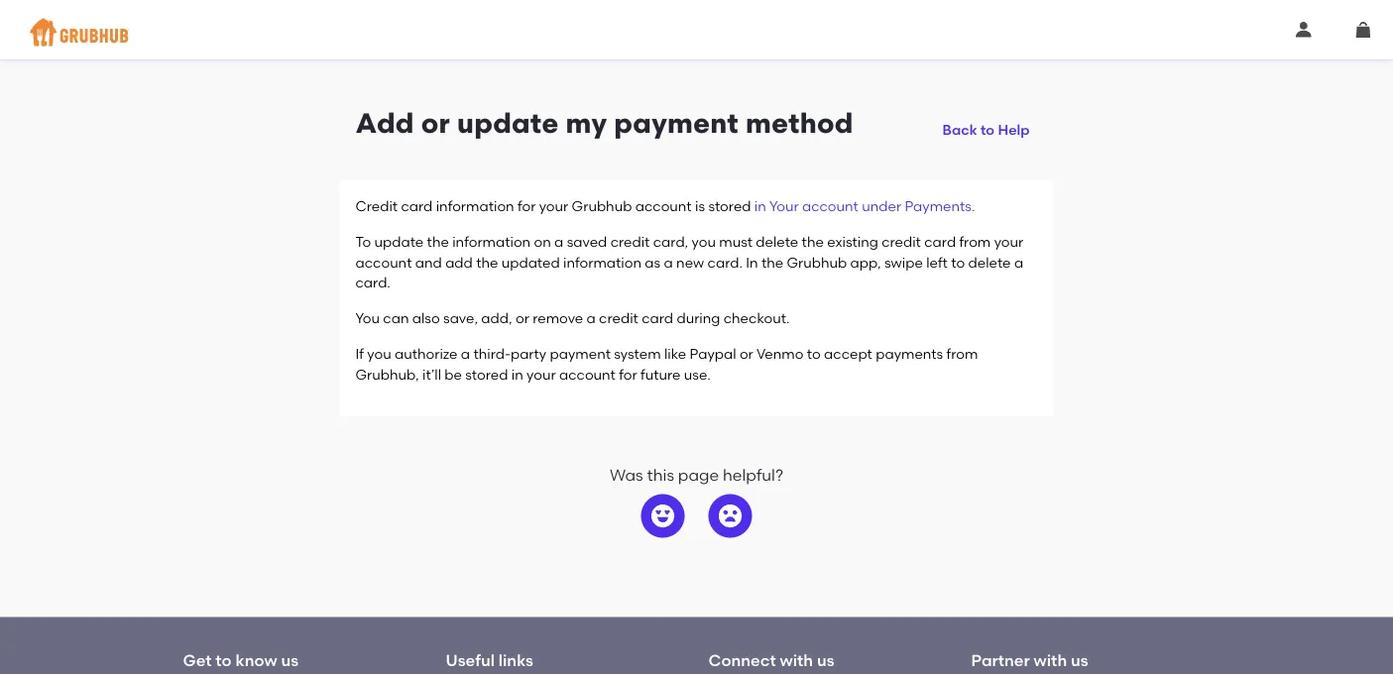Task type: locate. For each thing, give the bounding box(es) containing it.
1 horizontal spatial us
[[817, 650, 835, 670]]

for
[[518, 198, 536, 214], [619, 366, 637, 383]]

for up on
[[518, 198, 536, 214]]

my
[[566, 107, 607, 140]]

1 horizontal spatial in
[[755, 198, 766, 214]]

from right payments on the right of page
[[947, 346, 978, 363]]

accept
[[824, 346, 873, 363]]

delete right left
[[969, 254, 1011, 271]]

a
[[555, 234, 564, 250], [664, 254, 673, 271], [1014, 254, 1024, 271], [587, 310, 596, 327], [461, 346, 470, 363]]

for down system
[[619, 366, 637, 383]]

from inside to update the information on a saved credit card, you must delete the existing credit card from your account and add the updated information as a new card. in the grubhub app, swipe left to delete a card.
[[960, 234, 991, 250]]

must
[[719, 234, 753, 250]]

can
[[383, 310, 409, 327]]

small image
[[1296, 22, 1312, 38], [1356, 22, 1372, 38]]

in your account under payments. link
[[755, 198, 975, 214]]

3 us from the left
[[1071, 650, 1089, 670]]

delete up in at the right top
[[756, 234, 799, 250]]

card up like
[[642, 310, 673, 327]]

payments.
[[905, 198, 975, 214]]

payment up credit card information for your grubhub account is stored in your account under payments.
[[614, 107, 739, 140]]

update left 'my'
[[457, 107, 559, 140]]

app,
[[851, 254, 881, 271]]

during
[[677, 310, 720, 327]]

partner
[[971, 650, 1030, 670]]

to right left
[[951, 254, 965, 271]]

payment down you can also save, add, or remove a credit card during checkout.
[[550, 346, 611, 363]]

1 horizontal spatial small image
[[1356, 22, 1372, 38]]

0 horizontal spatial you
[[367, 346, 391, 363]]

you right if
[[367, 346, 391, 363]]

stored down third-
[[465, 366, 508, 383]]

add,
[[481, 310, 512, 327]]

useful links
[[446, 650, 533, 670]]

your
[[539, 198, 569, 214], [994, 234, 1024, 250], [527, 366, 556, 383]]

help
[[998, 121, 1030, 138]]

to inside to update the information on a saved credit card, you must delete the existing credit card from your account and add the updated information as a new card. in the grubhub app, swipe left to delete a card.
[[951, 254, 965, 271]]

or right add,
[[516, 310, 529, 327]]

updated
[[502, 254, 560, 271]]

or
[[421, 107, 450, 140], [516, 310, 529, 327], [740, 346, 754, 363]]

1 vertical spatial stored
[[465, 366, 508, 383]]

use.
[[684, 366, 711, 383]]

1 horizontal spatial card
[[642, 310, 673, 327]]

1 horizontal spatial payment
[[614, 107, 739, 140]]

0 vertical spatial information
[[436, 198, 514, 214]]

checkout.
[[724, 310, 790, 327]]

2 vertical spatial card
[[642, 310, 673, 327]]

1 vertical spatial or
[[516, 310, 529, 327]]

0 horizontal spatial with
[[780, 650, 813, 670]]

0 horizontal spatial stored
[[465, 366, 508, 383]]

if you authorize a third-party payment system like paypal or venmo to accept payments from grubhub, it'll be stored in your account for future use.
[[356, 346, 978, 383]]

from down payments. at top right
[[960, 234, 991, 250]]

to inside if you authorize a third-party payment system like paypal or venmo to accept payments from grubhub, it'll be stored in your account for future use.
[[807, 346, 821, 363]]

0 horizontal spatial update
[[374, 234, 424, 250]]

stored right is
[[709, 198, 751, 214]]

with right partner on the bottom right of the page
[[1034, 650, 1067, 670]]

0 vertical spatial in
[[755, 198, 766, 214]]

card. down must
[[708, 254, 743, 271]]

grubhub down existing
[[787, 254, 847, 271]]

1 horizontal spatial you
[[692, 234, 716, 250]]

you
[[692, 234, 716, 250], [367, 346, 391, 363]]

saved
[[567, 234, 607, 250]]

card
[[401, 198, 433, 214], [925, 234, 956, 250], [642, 310, 673, 327]]

credit up system
[[599, 310, 639, 327]]

0 vertical spatial for
[[518, 198, 536, 214]]

or right add
[[421, 107, 450, 140]]

0 vertical spatial grubhub
[[572, 198, 632, 214]]

us right know
[[281, 650, 299, 670]]

0 horizontal spatial delete
[[756, 234, 799, 250]]

0 horizontal spatial for
[[518, 198, 536, 214]]

1 horizontal spatial with
[[1034, 650, 1067, 670]]

card. up you
[[356, 274, 391, 291]]

1 vertical spatial for
[[619, 366, 637, 383]]

1 horizontal spatial for
[[619, 366, 637, 383]]

update
[[457, 107, 559, 140], [374, 234, 424, 250]]

account down system
[[559, 366, 616, 383]]

credit
[[611, 234, 650, 250], [882, 234, 921, 250], [599, 310, 639, 327]]

2 vertical spatial or
[[740, 346, 754, 363]]

payments
[[876, 346, 943, 363]]

1 vertical spatial in
[[512, 366, 523, 383]]

the
[[427, 234, 449, 250], [802, 234, 824, 250], [476, 254, 498, 271], [762, 254, 784, 271]]

0 vertical spatial your
[[539, 198, 569, 214]]

2 small image from the left
[[1356, 22, 1372, 38]]

0 horizontal spatial or
[[421, 107, 450, 140]]

1 horizontal spatial card.
[[708, 254, 743, 271]]

is
[[695, 198, 705, 214]]

useful
[[446, 650, 495, 670]]

know
[[236, 650, 277, 670]]

2 horizontal spatial or
[[740, 346, 754, 363]]

1 vertical spatial your
[[994, 234, 1024, 250]]

a up be
[[461, 346, 470, 363]]

this
[[647, 465, 674, 485]]

2 vertical spatial your
[[527, 366, 556, 383]]

account left is
[[635, 198, 692, 214]]

card,
[[653, 234, 688, 250]]

future
[[641, 366, 681, 383]]

stored
[[709, 198, 751, 214], [465, 366, 508, 383]]

a right on
[[555, 234, 564, 250]]

0 vertical spatial or
[[421, 107, 450, 140]]

1 horizontal spatial delete
[[969, 254, 1011, 271]]

2 with from the left
[[1034, 650, 1067, 670]]

1 vertical spatial from
[[947, 346, 978, 363]]

0 horizontal spatial card
[[401, 198, 433, 214]]

1 vertical spatial card.
[[356, 274, 391, 291]]

us
[[281, 650, 299, 670], [817, 650, 835, 670], [1071, 650, 1089, 670]]

0 vertical spatial payment
[[614, 107, 739, 140]]

delete
[[756, 234, 799, 250], [969, 254, 1011, 271]]

in down party
[[512, 366, 523, 383]]

payment
[[614, 107, 739, 140], [550, 346, 611, 363]]

credit up swipe
[[882, 234, 921, 250]]

1 horizontal spatial grubhub
[[787, 254, 847, 271]]

to
[[981, 121, 995, 138], [951, 254, 965, 271], [807, 346, 821, 363], [216, 650, 232, 670]]

in left your
[[755, 198, 766, 214]]

in
[[755, 198, 766, 214], [512, 366, 523, 383]]

1 vertical spatial grubhub
[[787, 254, 847, 271]]

or right paypal
[[740, 346, 754, 363]]

card right credit on the left of page
[[401, 198, 433, 214]]

add or update my payment method
[[356, 107, 854, 140]]

be
[[445, 366, 462, 383]]

account
[[635, 198, 692, 214], [802, 198, 859, 214], [356, 254, 412, 271], [559, 366, 616, 383]]

0 horizontal spatial card.
[[356, 274, 391, 291]]

0 horizontal spatial in
[[512, 366, 523, 383]]

0 vertical spatial from
[[960, 234, 991, 250]]

to right get
[[216, 650, 232, 670]]

update right to
[[374, 234, 424, 250]]

paypal
[[690, 346, 736, 363]]

us for partner with us
[[1071, 650, 1089, 670]]

grubhub
[[572, 198, 632, 214], [787, 254, 847, 271]]

with for connect
[[780, 650, 813, 670]]

0 vertical spatial card.
[[708, 254, 743, 271]]

a right remove
[[587, 310, 596, 327]]

1 horizontal spatial update
[[457, 107, 559, 140]]

this page was helpful image
[[651, 504, 675, 528]]

1 vertical spatial update
[[374, 234, 424, 250]]

you
[[356, 310, 380, 327]]

you up new
[[692, 234, 716, 250]]

2 vertical spatial information
[[563, 254, 642, 271]]

also
[[412, 310, 440, 327]]

0 horizontal spatial small image
[[1296, 22, 1312, 38]]

authorize
[[395, 346, 458, 363]]

us right partner on the bottom right of the page
[[1071, 650, 1089, 670]]

the right 'add'
[[476, 254, 498, 271]]

account down to
[[356, 254, 412, 271]]

0 vertical spatial update
[[457, 107, 559, 140]]

0 vertical spatial you
[[692, 234, 716, 250]]

1 vertical spatial delete
[[969, 254, 1011, 271]]

with for partner
[[1034, 650, 1067, 670]]

1 vertical spatial you
[[367, 346, 391, 363]]

us right 'connect'
[[817, 650, 835, 670]]

1 horizontal spatial or
[[516, 310, 529, 327]]

or inside if you authorize a third-party payment system like paypal or venmo to accept payments from grubhub, it'll be stored in your account for future use.
[[740, 346, 754, 363]]

as
[[645, 254, 661, 271]]

get to know us
[[183, 650, 299, 670]]

left
[[926, 254, 948, 271]]

card.
[[708, 254, 743, 271], [356, 274, 391, 291]]

0 horizontal spatial payment
[[550, 346, 611, 363]]

1 vertical spatial payment
[[550, 346, 611, 363]]

2 us from the left
[[817, 650, 835, 670]]

card up left
[[925, 234, 956, 250]]

save,
[[443, 310, 478, 327]]

account inside if you authorize a third-party payment system like paypal or venmo to accept payments from grubhub, it'll be stored in your account for future use.
[[559, 366, 616, 383]]

1 vertical spatial card
[[925, 234, 956, 250]]

your
[[770, 198, 799, 214]]

for inside if you authorize a third-party payment system like paypal or venmo to accept payments from grubhub, it'll be stored in your account for future use.
[[619, 366, 637, 383]]

with right 'connect'
[[780, 650, 813, 670]]

from inside if you authorize a third-party payment system like paypal or venmo to accept payments from grubhub, it'll be stored in your account for future use.
[[947, 346, 978, 363]]

a right as
[[664, 254, 673, 271]]

under
[[862, 198, 902, 214]]

to right venmo
[[807, 346, 821, 363]]

grubhub up saved
[[572, 198, 632, 214]]

from
[[960, 234, 991, 250], [947, 346, 978, 363]]

with
[[780, 650, 813, 670], [1034, 650, 1067, 670]]

new
[[676, 254, 704, 271]]

grubhub,
[[356, 366, 419, 383]]

add
[[356, 107, 414, 140]]

0 horizontal spatial us
[[281, 650, 299, 670]]

partner with us
[[971, 650, 1089, 670]]

existing
[[827, 234, 879, 250]]

to
[[356, 234, 371, 250]]

2 horizontal spatial card
[[925, 234, 956, 250]]

1 horizontal spatial stored
[[709, 198, 751, 214]]

1 with from the left
[[780, 650, 813, 670]]

2 horizontal spatial us
[[1071, 650, 1089, 670]]

information
[[436, 198, 514, 214], [452, 234, 531, 250], [563, 254, 642, 271]]



Task type: vqa. For each thing, say whether or not it's contained in the screenshot.
first pizza from the top of the "Main Navigation" 'navigation'
no



Task type: describe. For each thing, give the bounding box(es) containing it.
account inside to update the information on a saved credit card, you must delete the existing credit card from your account and add the updated information as a new card. in the grubhub app, swipe left to delete a card.
[[356, 254, 412, 271]]

like
[[664, 346, 686, 363]]

your inside if you authorize a third-party payment system like paypal or venmo to accept payments from grubhub, it'll be stored in your account for future use.
[[527, 366, 556, 383]]

in
[[746, 254, 758, 271]]

system
[[614, 346, 661, 363]]

connect
[[709, 650, 776, 670]]

connect with us
[[709, 650, 835, 670]]

a inside if you authorize a third-party payment system like paypal or venmo to accept payments from grubhub, it'll be stored in your account for future use.
[[461, 346, 470, 363]]

the left existing
[[802, 234, 824, 250]]

credit up as
[[611, 234, 650, 250]]

the up and
[[427, 234, 449, 250]]

a right left
[[1014, 254, 1024, 271]]

credit
[[356, 198, 398, 214]]

was this page helpful?
[[610, 465, 784, 485]]

was
[[610, 465, 643, 485]]

links
[[499, 650, 533, 670]]

method
[[746, 107, 854, 140]]

on
[[534, 234, 551, 250]]

if
[[356, 346, 364, 363]]

add
[[445, 254, 473, 271]]

helpful?
[[723, 465, 784, 485]]

you inside if you authorize a third-party payment system like paypal or venmo to accept payments from grubhub, it'll be stored in your account for future use.
[[367, 346, 391, 363]]

swipe
[[885, 254, 923, 271]]

back to help
[[943, 121, 1030, 138]]

venmo
[[757, 346, 804, 363]]

page
[[678, 465, 719, 485]]

0 horizontal spatial grubhub
[[572, 198, 632, 214]]

update inside to update the information on a saved credit card, you must delete the existing credit card from your account and add the updated information as a new card. in the grubhub app, swipe left to delete a card.
[[374, 234, 424, 250]]

0 vertical spatial card
[[401, 198, 433, 214]]

and
[[415, 254, 442, 271]]

party
[[511, 346, 547, 363]]

account up existing
[[802, 198, 859, 214]]

0 vertical spatial delete
[[756, 234, 799, 250]]

us for connect with us
[[817, 650, 835, 670]]

you inside to update the information on a saved credit card, you must delete the existing credit card from your account and add the updated information as a new card. in the grubhub app, swipe left to delete a card.
[[692, 234, 716, 250]]

grubhub logo image
[[30, 12, 129, 52]]

1 small image from the left
[[1296, 22, 1312, 38]]

0 vertical spatial stored
[[709, 198, 751, 214]]

stored inside if you authorize a third-party payment system like paypal or venmo to accept payments from grubhub, it'll be stored in your account for future use.
[[465, 366, 508, 383]]

1 vertical spatial information
[[452, 234, 531, 250]]

grubhub inside to update the information on a saved credit card, you must delete the existing credit card from your account and add the updated information as a new card. in the grubhub app, swipe left to delete a card.
[[787, 254, 847, 271]]

you can also save, add, or remove a credit card during checkout.
[[356, 310, 790, 327]]

get
[[183, 650, 212, 670]]

it'll
[[423, 366, 441, 383]]

your inside to update the information on a saved credit card, you must delete the existing credit card from your account and add the updated information as a new card. in the grubhub app, swipe left to delete a card.
[[994, 234, 1024, 250]]

third-
[[473, 346, 511, 363]]

this page was not helpful image
[[719, 504, 742, 528]]

credit card information for your grubhub account is stored in your account under payments.
[[356, 198, 975, 214]]

back
[[943, 121, 977, 138]]

1 us from the left
[[281, 650, 299, 670]]

remove
[[533, 310, 583, 327]]

in inside if you authorize a third-party payment system like paypal or venmo to accept payments from grubhub, it'll be stored in your account for future use.
[[512, 366, 523, 383]]

to left help
[[981, 121, 995, 138]]

back to help link
[[935, 106, 1038, 142]]

the right in at the right top
[[762, 254, 784, 271]]

payment inside if you authorize a third-party payment system like paypal or venmo to accept payments from grubhub, it'll be stored in your account for future use.
[[550, 346, 611, 363]]

to update the information on a saved credit card, you must delete the existing credit card from your account and add the updated information as a new card. in the grubhub app, swipe left to delete a card.
[[356, 234, 1024, 291]]

card inside to update the information on a saved credit card, you must delete the existing credit card from your account and add the updated information as a new card. in the grubhub app, swipe left to delete a card.
[[925, 234, 956, 250]]



